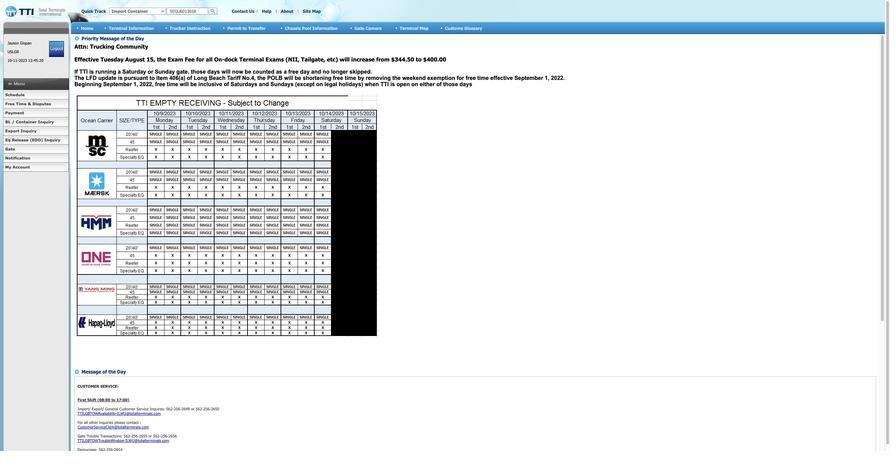Task type: describe. For each thing, give the bounding box(es) containing it.
terminal map
[[400, 26, 429, 30]]

map for terminal map
[[420, 26, 429, 30]]

free time & disputes link
[[3, 99, 69, 109]]

bl
[[5, 120, 11, 124]]

11-
[[13, 58, 19, 63]]

trucker
[[170, 26, 186, 30]]

bl / container inquiry
[[5, 120, 54, 124]]

bl / container inquiry link
[[3, 118, 69, 127]]

eq release (edo) inquiry
[[5, 138, 60, 142]]

eq release (edo) inquiry link
[[3, 136, 69, 145]]

schedule link
[[3, 90, 69, 99]]

quick track
[[81, 9, 106, 14]]

payment
[[5, 111, 24, 115]]

permit
[[228, 26, 242, 30]]

inquiry for container
[[38, 120, 54, 124]]

10-11-2023 13:45:20
[[8, 58, 43, 63]]

10-
[[8, 58, 13, 63]]

terminal for terminal information
[[109, 26, 127, 30]]

track
[[94, 9, 106, 14]]

login image
[[49, 41, 64, 57]]

my
[[5, 165, 11, 169]]

gate link
[[3, 145, 69, 154]]

disputes
[[32, 102, 51, 106]]

eq
[[5, 138, 11, 142]]

help
[[262, 9, 272, 14]]

contact
[[232, 9, 248, 14]]

permit to transfer
[[228, 26, 266, 30]]

about
[[281, 9, 294, 14]]

time
[[16, 102, 27, 106]]

terminal information
[[109, 26, 154, 30]]

export inquiry link
[[3, 127, 69, 136]]

about link
[[281, 9, 294, 14]]

notification link
[[3, 154, 69, 163]]

export
[[5, 129, 19, 133]]

customs glossary
[[445, 26, 483, 30]]

2023
[[19, 58, 27, 63]]

jayson
[[8, 41, 19, 45]]

release
[[12, 138, 29, 142]]

terminal for terminal map
[[400, 26, 419, 30]]

map for site map
[[312, 9, 321, 14]]

inquiry for (edo)
[[44, 138, 60, 142]]

jayson gispan
[[8, 41, 32, 45]]

contact us
[[232, 9, 255, 14]]

/
[[12, 120, 15, 124]]



Task type: vqa. For each thing, say whether or not it's contained in the screenshot.
to
yes



Task type: locate. For each thing, give the bounding box(es) containing it.
help link
[[262, 9, 272, 14]]

inquiry
[[38, 120, 54, 124], [21, 129, 37, 133], [44, 138, 60, 142]]

information
[[129, 26, 154, 30], [313, 26, 338, 30]]

&
[[28, 102, 31, 106]]

export inquiry
[[5, 129, 37, 133]]

0 vertical spatial map
[[312, 9, 321, 14]]

1 horizontal spatial gate
[[355, 26, 365, 30]]

2 information from the left
[[313, 26, 338, 30]]

customs
[[445, 26, 463, 30]]

camera
[[366, 26, 382, 30]]

1 vertical spatial map
[[420, 26, 429, 30]]

chassis pool information
[[285, 26, 338, 30]]

my account
[[5, 165, 30, 169]]

glossary
[[465, 26, 483, 30]]

2 vertical spatial inquiry
[[44, 138, 60, 142]]

1 horizontal spatial information
[[313, 26, 338, 30]]

inquiry down the bl / container inquiry
[[21, 129, 37, 133]]

inquiry down payment link
[[38, 120, 54, 124]]

gate camera
[[355, 26, 382, 30]]

site
[[303, 9, 311, 14]]

gate for gate
[[5, 147, 15, 151]]

home
[[81, 26, 93, 30]]

0 horizontal spatial gate
[[5, 147, 15, 151]]

1 vertical spatial inquiry
[[21, 129, 37, 133]]

0 horizontal spatial information
[[129, 26, 154, 30]]

account
[[13, 165, 30, 169]]

0 horizontal spatial map
[[312, 9, 321, 14]]

gate for gate camera
[[355, 26, 365, 30]]

schedule
[[5, 93, 25, 97]]

1 horizontal spatial terminal
[[400, 26, 419, 30]]

pool
[[302, 26, 311, 30]]

site map
[[303, 9, 321, 14]]

map right site
[[312, 9, 321, 14]]

chassis
[[285, 26, 301, 30]]

(edo)
[[30, 138, 43, 142]]

us
[[249, 9, 255, 14]]

gispan
[[20, 41, 32, 45]]

uslgb
[[8, 49, 19, 54]]

inquiry right (edo)
[[44, 138, 60, 142]]

terminal
[[109, 26, 127, 30], [400, 26, 419, 30]]

my account link
[[3, 163, 69, 172]]

to
[[243, 26, 247, 30]]

quick
[[81, 9, 93, 14]]

free time & disputes
[[5, 102, 51, 106]]

container
[[16, 120, 37, 124]]

2 terminal from the left
[[400, 26, 419, 30]]

None text field
[[167, 8, 208, 15]]

transfer
[[248, 26, 266, 30]]

0 vertical spatial gate
[[355, 26, 365, 30]]

free
[[5, 102, 15, 106]]

map
[[312, 9, 321, 14], [420, 26, 429, 30]]

0 horizontal spatial terminal
[[109, 26, 127, 30]]

payment link
[[3, 109, 69, 118]]

trucker instruction
[[170, 26, 211, 30]]

site map link
[[303, 9, 321, 14]]

0 vertical spatial inquiry
[[38, 120, 54, 124]]

notification
[[5, 156, 30, 160]]

gate
[[355, 26, 365, 30], [5, 147, 15, 151]]

1 horizontal spatial map
[[420, 26, 429, 30]]

1 terminal from the left
[[109, 26, 127, 30]]

gate left camera
[[355, 26, 365, 30]]

1 information from the left
[[129, 26, 154, 30]]

map left customs
[[420, 26, 429, 30]]

gate down eq
[[5, 147, 15, 151]]

13:45:20
[[28, 58, 43, 63]]

contact us link
[[232, 9, 255, 14]]

1 vertical spatial gate
[[5, 147, 15, 151]]

instruction
[[187, 26, 211, 30]]



